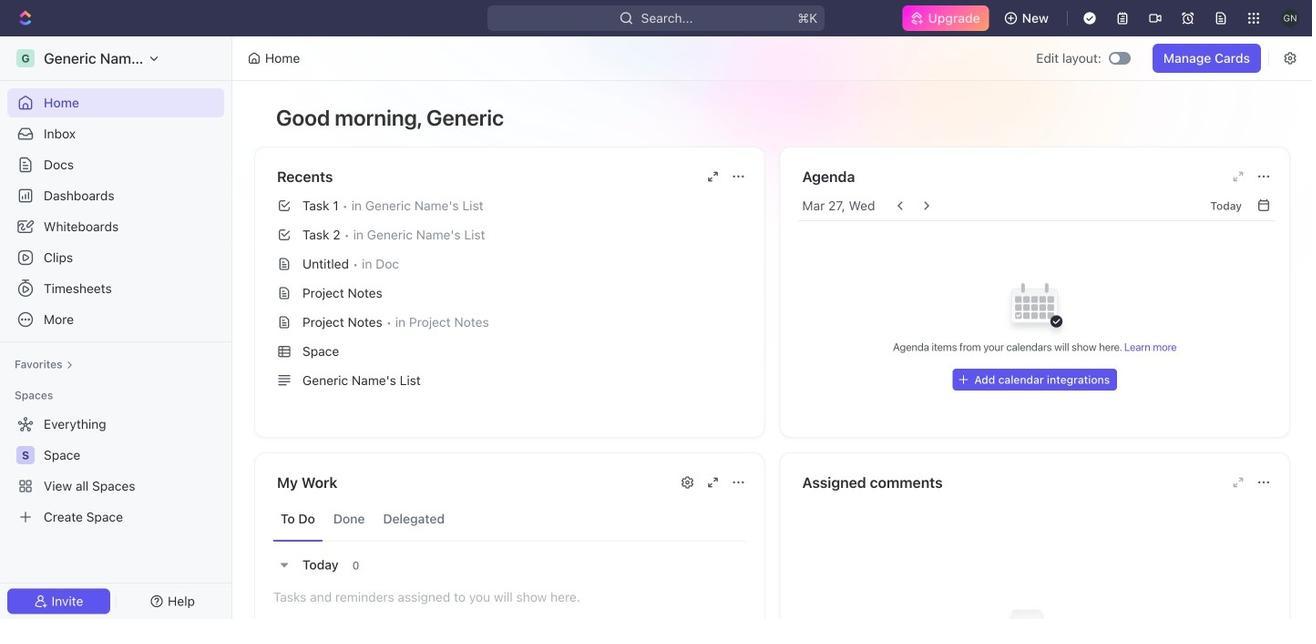 Task type: vqa. For each thing, say whether or not it's contained in the screenshot.
tree at left bottom
yes



Task type: locate. For each thing, give the bounding box(es) containing it.
tree
[[7, 410, 224, 532]]

generic name's workspace, , element
[[16, 49, 35, 67]]

space, , element
[[16, 446, 35, 465]]

tab list
[[273, 498, 746, 542]]

sidebar navigation
[[0, 36, 236, 620]]



Task type: describe. For each thing, give the bounding box(es) containing it.
tree inside sidebar navigation
[[7, 410, 224, 532]]



